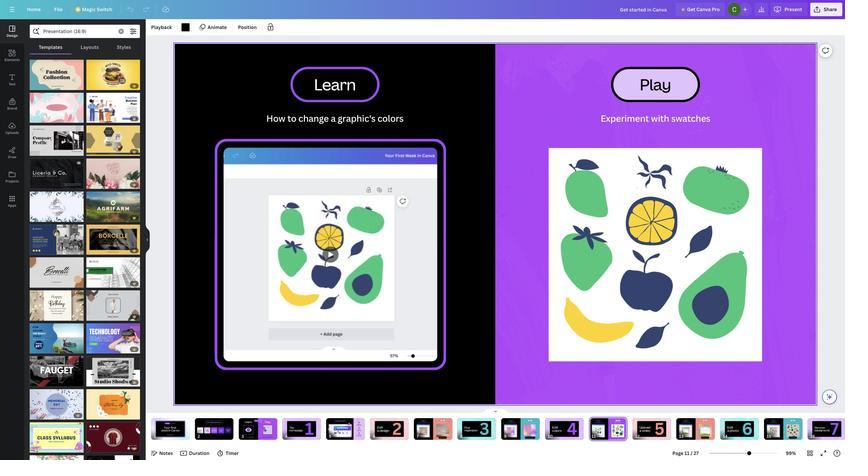 Task type: describe. For each thing, give the bounding box(es) containing it.
1 of 12 for the monochrome elegant professional company profile presentation 16:9 group
[[33, 182, 45, 187]]

12 for monochrome professional fashion company profile presentation 16:9 group
[[41, 149, 45, 154]]

get
[[687, 6, 695, 12]]

blue yellow good idea presentation (16:9) group
[[30, 220, 83, 255]]

switch
[[97, 6, 112, 12]]

1 of 12 for blue minimalist creative business plan presentation (16:9) group
[[90, 116, 101, 121]]

swatches
[[671, 112, 710, 124]]

canva assistant image
[[825, 393, 834, 401]]

happy mother's day presentation (16:9)) group
[[30, 451, 83, 460]]

hide image
[[145, 223, 150, 256]]

happy mother's day presentation (16:9)) group
[[86, 155, 140, 189]]

monochrome professional fashion company profile presentation 16:9 group
[[30, 122, 83, 156]]

blue purple gradient professional company presentation 16:9 group
[[86, 319, 140, 354]]

page 11 / 27
[[672, 450, 699, 456]]

templates button
[[30, 41, 71, 54]]

styles button
[[108, 41, 140, 54]]

Design title text field
[[615, 3, 673, 16]]

15 for blue purple gradient professional company presentation 16:9 group
[[97, 347, 101, 352]]

1 of 15 for green yellow modern farming presentation 16:9 "group"
[[90, 215, 101, 220]]

get canva pro
[[687, 6, 720, 12]]

duration
[[189, 450, 209, 456]]

1 of 15 for blue purple gradient professional company presentation 16:9 group
[[90, 347, 101, 352]]

home link
[[22, 3, 46, 16]]

elements button
[[0, 44, 24, 68]]

1 of 12 for pastel blue yellow purple playful class syllabus presentation 16:9 group
[[33, 446, 45, 451]]

experiment
[[601, 112, 649, 124]]

of for blue minimalist creative business plan presentation (16:9) group
[[92, 116, 96, 121]]

text button
[[0, 68, 24, 92]]

happy mother's day presentation (16:9)) image
[[30, 93, 83, 123]]

how
[[266, 112, 285, 124]]

of for the monochrome elegant professional company profile presentation 16:9 group
[[36, 182, 40, 187]]

happy mother's day presentation (16:9)) group
[[30, 89, 83, 123]]

12 for pastel blue yellow purple playful class syllabus presentation 16:9 group
[[41, 446, 45, 451]]

apps button
[[0, 189, 24, 214]]

home
[[27, 6, 41, 12]]

pink blue pastel playful fashion collection presentation 16:9 group
[[30, 56, 83, 90]]

graphic's
[[338, 112, 376, 124]]

12 for blue yellow good idea presentation (16:9) "group" on the left of the page
[[41, 248, 45, 253]]

grey minimalist new arrival (presentation (16:9)) image
[[86, 290, 140, 321]]

brand
[[7, 106, 17, 111]]

of for green yellow modern farming presentation 16:9 "group"
[[92, 215, 96, 220]]

draw button
[[0, 141, 24, 165]]

notes button
[[148, 448, 176, 459]]

design button
[[0, 19, 24, 44]]

pastel blue yellow purple playful class syllabus presentation 16:9 group
[[30, 418, 83, 453]]

draw
[[8, 154, 16, 159]]

blue gradient travel (presentation (16:9)) image
[[30, 323, 83, 354]]

Page title text field
[[599, 433, 601, 440]]

yellow modern burger (presentation (16:9)) image
[[86, 60, 140, 90]]

page 11 image
[[589, 418, 627, 440]]

of for white maroon simple elegant automotive company profile presentation 16:9 group
[[36, 380, 40, 385]]

templates
[[39, 44, 62, 50]]

1 of 12 for blue yellow good idea presentation (16:9) "group" on the left of the page
[[33, 248, 45, 253]]

1 for colorful aesthetic magazine photography portfolio presentation 16:9 group
[[90, 248, 92, 253]]

of for "monochrome minimalist elegant magazine photography portfolio presentation 16:9" group in the bottom left of the page
[[92, 380, 96, 385]]

colors
[[378, 112, 404, 124]]

1 of 12 for warm brown aesthetic fashion brand marketing presentation 16 : 9 group
[[33, 281, 45, 286]]

monochrome minimalist elegant magazine photography portfolio presentation 16:9 group
[[86, 352, 140, 387]]

1 for white maroon simple elegant automotive company profile presentation 16:9 group
[[33, 380, 35, 385]]

12 for warm brown aesthetic fashion brand marketing presentation 16 : 9 group
[[41, 281, 45, 286]]

12 for 'green simple architecture presentation (16:9)' group
[[97, 281, 101, 286]]

red minimalist new variant (presentation (16:9)) image
[[86, 422, 140, 453]]

timer button
[[215, 448, 241, 459]]

12 for white maroon simple elegant automotive company profile presentation 16:9 group
[[41, 380, 45, 385]]

yellow minimalist furniture collection presentation (16:9) group
[[86, 122, 140, 156]]

of for blue yellow good idea presentation (16:9) "group" on the left of the page
[[36, 248, 40, 253]]

blue gradient travel (presentation (16:9)) group
[[30, 319, 83, 354]]

styles
[[117, 44, 131, 50]]

animate
[[208, 24, 227, 30]]

apps
[[8, 203, 16, 208]]

projects button
[[0, 165, 24, 189]]

blue minimalist creative business plan presentation (16:9) group
[[86, 89, 140, 123]]

file button
[[49, 3, 68, 16]]

position button
[[235, 22, 259, 33]]

share button
[[810, 3, 842, 16]]

orange daisy mother's day (presentation (16:9)) group
[[86, 385, 140, 420]]

playback button
[[148, 22, 175, 33]]

99%
[[786, 450, 796, 456]]

experiment with swatches
[[601, 112, 710, 124]]

1 for "monochrome minimalist elegant magazine photography portfolio presentation 16:9" group in the bottom left of the page
[[90, 380, 92, 385]]



Task type: vqa. For each thing, say whether or not it's contained in the screenshot.
preferences
no



Task type: locate. For each thing, give the bounding box(es) containing it.
of up 'green simple architecture presentation (16:9)' group
[[92, 248, 96, 253]]

of inside green yellow modern farming presentation 16:9 "group"
[[92, 215, 96, 220]]

of right draw button
[[36, 149, 40, 154]]

happy mother's day  (presentation (16:9)) image
[[30, 192, 83, 222]]

1 up happy birthday (presentation (16:9)) group
[[33, 281, 35, 286]]

11
[[684, 450, 689, 456]]

12 up happy birthday (presentation (16:9)) group
[[41, 281, 45, 286]]

1 inside warm brown aesthetic fashion brand marketing presentation 16 : 9 group
[[33, 281, 35, 286]]

elements
[[4, 57, 20, 62]]

1 for monochrome professional fashion company profile presentation 16:9 group
[[33, 149, 35, 154]]

1 up warm brown aesthetic fashion brand marketing presentation 16 : 9 group
[[33, 248, 35, 253]]

of up happy birthday (presentation (16:9)) group
[[36, 281, 40, 286]]

page
[[672, 450, 683, 456]]

1 inside colorful aesthetic magazine photography portfolio presentation 16:9 group
[[90, 248, 92, 253]]

1 of 15 inside pink blue pastel playful fashion collection presentation 16:9 group
[[33, 83, 45, 88]]

99% button
[[780, 448, 802, 459]]

1 of 12 up 'green simple architecture presentation (16:9)' group
[[90, 248, 101, 253]]

12 inside blue minimalist creative business plan presentation (16:9) group
[[97, 116, 101, 121]]

magic switch button
[[71, 3, 118, 16]]

orange daisy mother's day (presentation (16:9)) image
[[86, 389, 140, 420]]

12 for colorful aesthetic magazine photography portfolio presentation 16:9 group
[[97, 248, 101, 253]]

1 for green yellow modern farming presentation 16:9 "group"
[[90, 215, 92, 220]]

1 inside blue yellow good idea presentation (16:9) "group"
[[33, 248, 35, 253]]

12 for "monochrome minimalist elegant magazine photography portfolio presentation 16:9" group in the bottom left of the page
[[97, 380, 101, 385]]

to
[[287, 112, 296, 124]]

1 vertical spatial 15
[[97, 215, 101, 220]]

1 of 12 up warm brown aesthetic fashion brand marketing presentation 16 : 9 group
[[33, 248, 45, 253]]

yellow modern burger (presentation (16:9)) group
[[86, 56, 140, 90]]

happy mother's day presentation (16:9)) image
[[30, 455, 83, 460]]

1 of 12 for colorful aesthetic magazine photography portfolio presentation 16:9 group
[[90, 248, 101, 253]]

of for monochrome professional fashion company profile presentation 16:9 group
[[36, 149, 40, 154]]

1 of 12 inside pastel blue yellow purple playful class syllabus presentation 16:9 group
[[33, 446, 45, 451]]

of for warm brown aesthetic fashion brand marketing presentation 16 : 9 group
[[36, 281, 40, 286]]

1 of 12 inside "monochrome minimalist elegant magazine photography portfolio presentation 16:9" group
[[90, 380, 101, 385]]

present button
[[771, 3, 808, 16]]

1 for blue purple gradient professional company presentation 16:9 group
[[90, 347, 92, 352]]

12 inside blue yellow good idea presentation (16:9) "group"
[[41, 248, 45, 253]]

of inside "monochrome minimalist elegant magazine photography portfolio presentation 16:9" group
[[92, 380, 96, 385]]

1 of 12 inside 'green simple architecture presentation (16:9)' group
[[90, 281, 101, 286]]

1 inside pastel blue yellow purple playful class syllabus presentation 16:9 group
[[33, 446, 35, 451]]

yellow minimalist furniture collection presentation (16:9) image
[[86, 126, 140, 156]]

happy mother's day  (presentation (16:9)) group
[[30, 188, 83, 222]]

15 up happy mother's day presentation (16:9)) group
[[41, 83, 45, 88]]

1 of 15 inside green yellow modern farming presentation 16:9 "group"
[[90, 215, 101, 220]]

layouts button
[[71, 41, 108, 54]]

design
[[7, 33, 18, 38]]

page 11 / 27 button
[[670, 448, 701, 459]]

1 for blue minimalist creative business plan presentation (16:9) group
[[90, 116, 92, 121]]

magic
[[82, 6, 96, 12]]

1
[[33, 83, 35, 88], [90, 116, 92, 121], [33, 149, 35, 154], [33, 182, 35, 187], [90, 215, 92, 220], [33, 248, 35, 253], [90, 248, 92, 253], [33, 281, 35, 286], [90, 281, 92, 286], [90, 347, 92, 352], [33, 380, 35, 385], [90, 380, 92, 385], [33, 446, 35, 451]]

1 up 'blue minimalist memorial day presentation (16:9)' group
[[33, 380, 35, 385]]

1 up happy mother's day presentation (16:9)) group
[[33, 446, 35, 451]]

1 up yellow minimalist furniture collection presentation (16:9) group
[[90, 116, 92, 121]]

of up grey minimalist new arrival (presentation (16:9)) group
[[92, 281, 96, 286]]

12 for blue minimalist creative business plan presentation (16:9) group
[[97, 116, 101, 121]]

1 of 12 for 'green simple architecture presentation (16:9)' group
[[90, 281, 101, 286]]

12 inside warm brown aesthetic fashion brand marketing presentation 16 : 9 group
[[41, 281, 45, 286]]

1 for blue yellow good idea presentation (16:9) "group" on the left of the page
[[33, 248, 35, 253]]

colorful aesthetic magazine photography portfolio presentation 16:9 group
[[86, 220, 140, 255]]

text
[[9, 82, 16, 86]]

pro
[[712, 6, 720, 12]]

1 of 12
[[90, 116, 101, 121], [33, 149, 45, 154], [33, 182, 45, 187], [33, 248, 45, 253], [90, 248, 101, 253], [33, 281, 45, 286], [90, 281, 101, 286], [33, 380, 45, 385], [90, 380, 101, 385], [33, 446, 45, 451]]

uploads
[[5, 130, 19, 135]]

blue minimalist memorial day presentation (16:9) image
[[30, 389, 83, 420]]

1 of 12 for "monochrome minimalist elegant magazine photography portfolio presentation 16:9" group in the bottom left of the page
[[90, 380, 101, 385]]

canva
[[696, 6, 711, 12]]

Use 5+ words to describe... search field
[[43, 25, 114, 38]]

12 up the monochrome elegant professional company profile presentation 16:9 group
[[41, 149, 45, 154]]

12 up warm brown aesthetic fashion brand marketing presentation 16 : 9 group
[[41, 248, 45, 253]]

timer
[[226, 450, 239, 456]]

1 up "monochrome minimalist elegant magazine photography portfolio presentation 16:9" group in the bottom left of the page
[[90, 347, 92, 352]]

of up yellow minimalist furniture collection presentation (16:9) group
[[92, 116, 96, 121]]

of inside blue yellow good idea presentation (16:9) "group"
[[36, 248, 40, 253]]

1 of 12 right draw button
[[33, 149, 45, 154]]

12 inside colorful aesthetic magazine photography portfolio presentation 16:9 group
[[97, 248, 101, 253]]

green simple architecture presentation (16:9) group
[[86, 253, 140, 288]]

12
[[97, 116, 101, 121], [41, 149, 45, 154], [41, 182, 45, 187], [41, 248, 45, 253], [97, 248, 101, 253], [41, 281, 45, 286], [97, 281, 101, 286], [41, 380, 45, 385], [97, 380, 101, 385], [41, 446, 45, 451]]

1 right the projects
[[33, 182, 35, 187]]

position
[[238, 24, 257, 30]]

1 of 12 inside the monochrome elegant professional company profile presentation 16:9 group
[[33, 182, 45, 187]]

1 of 12 up 'happy mother's day  (presentation (16:9))' group
[[33, 182, 45, 187]]

15 up colorful aesthetic magazine photography portfolio presentation 16:9 group
[[97, 215, 101, 220]]

warm brown aesthetic fashion brand marketing presentation 16 : 9 group
[[30, 253, 83, 288]]

1 of 12 inside warm brown aesthetic fashion brand marketing presentation 16 : 9 group
[[33, 281, 45, 286]]

12 inside monochrome professional fashion company profile presentation 16:9 group
[[41, 149, 45, 154]]

12 up 'green simple architecture presentation (16:9)' group
[[97, 248, 101, 253]]

1 for pastel blue yellow purple playful class syllabus presentation 16:9 group
[[33, 446, 35, 451]]

present
[[784, 6, 802, 12]]

1 inside 'green simple architecture presentation (16:9)' group
[[90, 281, 92, 286]]

monochrome elegant professional company profile presentation 16:9 group
[[30, 155, 83, 189]]

1 of 12 up grey minimalist new arrival (presentation (16:9)) group
[[90, 281, 101, 286]]

of inside pastel blue yellow purple playful class syllabus presentation 16:9 group
[[36, 446, 40, 451]]

grey minimalist new arrival (presentation (16:9)) group
[[86, 286, 140, 321]]

magic switch
[[82, 6, 112, 12]]

12 inside "monochrome minimalist elegant magazine photography portfolio presentation 16:9" group
[[97, 380, 101, 385]]

27
[[694, 450, 699, 456]]

of up 'blue minimalist memorial day presentation (16:9)' group
[[36, 380, 40, 385]]

0 vertical spatial 1 of 15
[[33, 83, 45, 88]]

happy mother's day presentation (16:9)) image
[[86, 159, 140, 189]]

1 of 15 up colorful aesthetic magazine photography portfolio presentation 16:9 group
[[90, 215, 101, 220]]

1 of 12 inside blue minimalist creative business plan presentation (16:9) group
[[90, 116, 101, 121]]

1 of 12 for white maroon simple elegant automotive company profile presentation 16:9 group
[[33, 380, 45, 385]]

1 of 12 up 'blue minimalist memorial day presentation (16:9)' group
[[33, 380, 45, 385]]

happy birthday (presentation (16:9)) image
[[30, 290, 83, 321]]

0 vertical spatial 15
[[41, 83, 45, 88]]

of right the projects
[[36, 182, 40, 187]]

1 of 15 for pink blue pastel playful fashion collection presentation 16:9 group
[[33, 83, 45, 88]]

uploads button
[[0, 116, 24, 141]]

15
[[41, 83, 45, 88], [97, 215, 101, 220], [97, 347, 101, 352]]

of for pink blue pastel playful fashion collection presentation 16:9 group
[[36, 83, 40, 88]]

1 of 12 inside colorful aesthetic magazine photography portfolio presentation 16:9 group
[[90, 248, 101, 253]]

projects
[[5, 179, 19, 184]]

15 inside green yellow modern farming presentation 16:9 "group"
[[97, 215, 101, 220]]

of inside group
[[36, 380, 40, 385]]

15 for pink blue pastel playful fashion collection presentation 16:9 group
[[41, 83, 45, 88]]

12 inside 'green simple architecture presentation (16:9)' group
[[97, 281, 101, 286]]

1 inside blue purple gradient professional company presentation 16:9 group
[[90, 347, 92, 352]]

get canva pro button
[[676, 3, 725, 16]]

#000000 image
[[182, 23, 190, 31]]

1 of 12 up yellow minimalist furniture collection presentation (16:9) group
[[90, 116, 101, 121]]

red minimalist new variant (presentation (16:9)) group
[[86, 418, 140, 453]]

15 for green yellow modern farming presentation 16:9 "group"
[[97, 215, 101, 220]]

1 for pink blue pastel playful fashion collection presentation 16:9 group
[[33, 83, 35, 88]]

playback
[[151, 24, 172, 30]]

of up colorful aesthetic magazine photography portfolio presentation 16:9 group
[[92, 215, 96, 220]]

1 inside monochrome professional fashion company profile presentation 16:9 group
[[33, 149, 35, 154]]

file
[[54, 6, 62, 12]]

of up the orange daisy mother's day (presentation (16:9)) group
[[92, 380, 96, 385]]

1 for the monochrome elegant professional company profile presentation 16:9 group
[[33, 182, 35, 187]]

green yellow modern farming presentation 16:9 group
[[86, 188, 140, 222]]

a
[[331, 112, 336, 124]]

1 up grey minimalist new arrival (presentation (16:9)) group
[[90, 281, 92, 286]]

12 inside pastel blue yellow purple playful class syllabus presentation 16:9 group
[[41, 446, 45, 451]]

2 vertical spatial 1 of 15
[[90, 347, 101, 352]]

of for colorful aesthetic magazine photography portfolio presentation 16:9 group
[[92, 248, 96, 253]]

12 up grey minimalist new arrival (presentation (16:9)) group
[[97, 281, 101, 286]]

of for 'green simple architecture presentation (16:9)' group
[[92, 281, 96, 286]]

1 right draw button
[[33, 149, 35, 154]]

share
[[824, 6, 837, 12]]

1 vertical spatial 1 of 15
[[90, 215, 101, 220]]

1 up 'green simple architecture presentation (16:9)' group
[[90, 248, 92, 253]]

of
[[36, 83, 40, 88], [92, 116, 96, 121], [36, 149, 40, 154], [36, 182, 40, 187], [92, 215, 96, 220], [36, 248, 40, 253], [92, 248, 96, 253], [36, 281, 40, 286], [92, 281, 96, 286], [92, 347, 96, 352], [36, 380, 40, 385], [92, 380, 96, 385], [36, 446, 40, 451]]

main menu bar
[[0, 0, 845, 19]]

of up "monochrome minimalist elegant magazine photography portfolio presentation 16:9" group in the bottom left of the page
[[92, 347, 96, 352]]

1 of 12 for monochrome professional fashion company profile presentation 16:9 group
[[33, 149, 45, 154]]

of right text at the left
[[36, 83, 40, 88]]

1 of 12 up happy mother's day presentation (16:9)) group
[[33, 446, 45, 451]]

1 of 12 inside monochrome professional fashion company profile presentation 16:9 group
[[33, 149, 45, 154]]

1 inside blue minimalist creative business plan presentation (16:9) group
[[90, 116, 92, 121]]

12 up yellow minimalist furniture collection presentation (16:9) group
[[97, 116, 101, 121]]

1 of 12 up happy birthday (presentation (16:9)) group
[[33, 281, 45, 286]]

1 inside "monochrome minimalist elegant magazine photography portfolio presentation 16:9" group
[[90, 380, 92, 385]]

15 inside blue purple gradient professional company presentation 16:9 group
[[97, 347, 101, 352]]

1 of 15 up "monochrome minimalist elegant magazine photography portfolio presentation 16:9" group in the bottom left of the page
[[90, 347, 101, 352]]

12 inside white maroon simple elegant automotive company profile presentation 16:9 group
[[41, 380, 45, 385]]

12 up the orange daisy mother's day (presentation (16:9)) group
[[97, 380, 101, 385]]

2 vertical spatial 15
[[97, 347, 101, 352]]

of inside colorful aesthetic magazine photography portfolio presentation 16:9 group
[[92, 248, 96, 253]]

1 of 12 inside white maroon simple elegant automotive company profile presentation 16:9 group
[[33, 380, 45, 385]]

1 inside white maroon simple elegant automotive company profile presentation 16:9 group
[[33, 380, 35, 385]]

side panel tab list
[[0, 19, 24, 214]]

white maroon simple elegant automotive company profile presentation 16:9 group
[[30, 352, 83, 387]]

1 for 'green simple architecture presentation (16:9)' group
[[90, 281, 92, 286]]

1 inside the monochrome elegant professional company profile presentation 16:9 group
[[33, 182, 35, 187]]

with
[[651, 112, 669, 124]]

/
[[691, 450, 693, 456]]

1 inside green yellow modern farming presentation 16:9 "group"
[[90, 215, 92, 220]]

how to change a graphic's colors
[[266, 112, 404, 124]]

animate button
[[197, 22, 230, 33]]

blue minimalist memorial day presentation (16:9) group
[[30, 385, 83, 420]]

1 right text at the left
[[33, 83, 35, 88]]

duration button
[[178, 448, 212, 459]]

of inside 'green simple architecture presentation (16:9)' group
[[92, 281, 96, 286]]

1 up colorful aesthetic magazine photography portfolio presentation 16:9 group
[[90, 215, 92, 220]]

1 of 12 inside blue yellow good idea presentation (16:9) "group"
[[33, 248, 45, 253]]

1 up the orange daisy mother's day (presentation (16:9)) group
[[90, 380, 92, 385]]

happy birthday (presentation (16:9)) group
[[30, 286, 83, 321]]

1 of 15 inside blue purple gradient professional company presentation 16:9 group
[[90, 347, 101, 352]]

change
[[298, 112, 329, 124]]

1 of 12 up the orange daisy mother's day (presentation (16:9)) group
[[90, 380, 101, 385]]

15 up "monochrome minimalist elegant magazine photography portfolio presentation 16:9" group in the bottom left of the page
[[97, 347, 101, 352]]

monochrome simple professional magazine photography portfolio presentation 16:9 group
[[86, 451, 140, 460]]

of for blue purple gradient professional company presentation 16:9 group
[[92, 347, 96, 352]]

of up warm brown aesthetic fashion brand marketing presentation 16 : 9 group
[[36, 248, 40, 253]]

1 of 15
[[33, 83, 45, 88], [90, 215, 101, 220], [90, 347, 101, 352]]

of inside blue minimalist creative business plan presentation (16:9) group
[[92, 116, 96, 121]]

1 inside pink blue pastel playful fashion collection presentation 16:9 group
[[33, 83, 35, 88]]

12 up happy mother's day presentation (16:9)) group
[[41, 446, 45, 451]]

12 up 'happy mother's day  (presentation (16:9))' group
[[41, 182, 45, 187]]

layouts
[[81, 44, 99, 50]]

of inside warm brown aesthetic fashion brand marketing presentation 16 : 9 group
[[36, 281, 40, 286]]

notes
[[159, 450, 173, 456]]

12 inside the monochrome elegant professional company profile presentation 16:9 group
[[41, 182, 45, 187]]

1 for warm brown aesthetic fashion brand marketing presentation 16 : 9 group
[[33, 281, 35, 286]]

15 inside pink blue pastel playful fashion collection presentation 16:9 group
[[41, 83, 45, 88]]

1 of 15 up happy mother's day presentation (16:9)) group
[[33, 83, 45, 88]]

of up happy mother's day presentation (16:9)) group
[[36, 446, 40, 451]]

brand button
[[0, 92, 24, 116]]

of inside pink blue pastel playful fashion collection presentation 16:9 group
[[36, 83, 40, 88]]

hide pages image
[[479, 408, 512, 414]]

12 for the monochrome elegant professional company profile presentation 16:9 group
[[41, 182, 45, 187]]

12 up 'blue minimalist memorial day presentation (16:9)' group
[[41, 380, 45, 385]]

of for pastel blue yellow purple playful class syllabus presentation 16:9 group
[[36, 446, 40, 451]]



